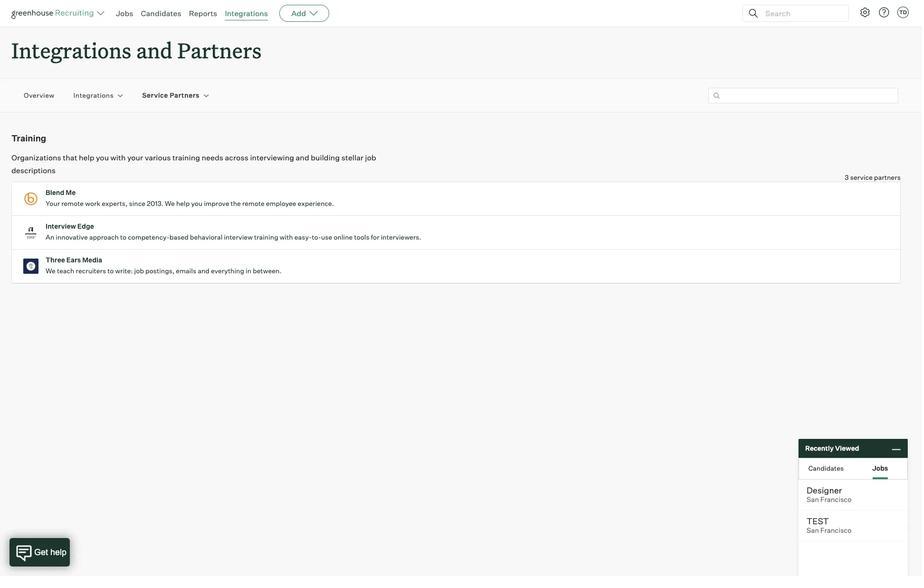 Task type: describe. For each thing, give the bounding box(es) containing it.
stellar
[[342, 153, 364, 163]]

tools
[[354, 233, 370, 241]]

training inside organizations that help you with your various training needs across interviewing and building stellar job descriptions
[[172, 153, 200, 163]]

td button
[[898, 7, 909, 18]]

we inside three ears media we teach recruiters to write: job postings, emails and everything in between.
[[46, 267, 56, 275]]

with inside organizations that help you with your various training needs across interviewing and building stellar job descriptions
[[111, 153, 126, 163]]

2013.
[[147, 200, 163, 208]]

designer san francisco
[[807, 486, 852, 505]]

3
[[845, 174, 849, 182]]

write:
[[115, 267, 133, 275]]

2 remote from the left
[[242, 200, 265, 208]]

three
[[46, 256, 65, 264]]

help inside blend me your remote work experts, since 2013. we help you improve the remote employee experience.
[[176, 200, 190, 208]]

francisco for designer
[[821, 496, 852, 505]]

test san francisco
[[807, 517, 852, 536]]

innovative
[[56, 233, 88, 241]]

test
[[807, 517, 829, 527]]

1 remote from the left
[[61, 200, 84, 208]]

integrations for the leftmost integrations link
[[73, 91, 114, 100]]

td
[[899, 9, 907, 16]]

an
[[46, 233, 54, 241]]

postings,
[[145, 267, 175, 275]]

integrations for integrations link to the top
[[225, 9, 268, 18]]

reports
[[189, 9, 217, 18]]

blend me your remote work experts, since 2013. we help you improve the remote employee experience.
[[46, 189, 334, 208]]

service
[[142, 91, 168, 100]]

0 vertical spatial candidates
[[141, 9, 181, 18]]

tab list containing candidates
[[799, 459, 908, 480]]

for
[[371, 233, 380, 241]]

overview
[[24, 91, 54, 100]]

your
[[127, 153, 143, 163]]

and for organizations that help you with your various training needs across interviewing and building stellar job descriptions
[[296, 153, 309, 163]]

service partners
[[142, 91, 200, 100]]

approach
[[89, 233, 119, 241]]

emails
[[176, 267, 196, 275]]

various
[[145, 153, 171, 163]]

you inside organizations that help you with your various training needs across interviewing and building stellar job descriptions
[[96, 153, 109, 163]]

viewed
[[835, 445, 859, 453]]

competency-
[[128, 233, 170, 241]]

candidates link
[[141, 9, 181, 18]]

integrations and partners
[[11, 36, 262, 64]]

between.
[[253, 267, 282, 275]]

building
[[311, 153, 340, 163]]

job inside three ears media we teach recruiters to write: job postings, emails and everything in between.
[[134, 267, 144, 275]]

descriptions
[[11, 166, 56, 175]]

jobs inside tab list
[[873, 465, 888, 473]]

the
[[231, 200, 241, 208]]

training inside interview edge an innovative approach to competency-based behavioral interview training with easy-to-use online tools for interviewers.
[[254, 233, 278, 241]]

online
[[334, 233, 353, 241]]

integrations for integrations and partners
[[11, 36, 131, 64]]

0 vertical spatial integrations link
[[225, 9, 268, 18]]

service partners link
[[142, 91, 200, 100]]

you inside blend me your remote work experts, since 2013. we help you improve the remote employee experience.
[[191, 200, 202, 208]]

candidates inside tab list
[[809, 465, 844, 473]]

partners
[[874, 174, 901, 182]]



Task type: vqa. For each thing, say whether or not it's contained in the screenshot.
POST
no



Task type: locate. For each thing, give the bounding box(es) containing it.
san down designer san francisco
[[807, 527, 819, 536]]

2 francisco from the top
[[821, 527, 852, 536]]

interview edge an innovative approach to competency-based behavioral interview training with easy-to-use online tools for interviewers.
[[46, 222, 421, 241]]

1 horizontal spatial with
[[280, 233, 293, 241]]

recruiters
[[76, 267, 106, 275]]

with left easy-
[[280, 233, 293, 241]]

organizations that help you with your various training needs across interviewing and building stellar job descriptions
[[11, 153, 376, 175]]

0 vertical spatial francisco
[[821, 496, 852, 505]]

2 horizontal spatial and
[[296, 153, 309, 163]]

1 san from the top
[[807, 496, 819, 505]]

1 vertical spatial candidates
[[809, 465, 844, 473]]

and for three ears media we teach recruiters to write: job postings, emails and everything in between.
[[198, 267, 209, 275]]

teach
[[57, 267, 74, 275]]

blend
[[46, 189, 64, 197]]

1 vertical spatial francisco
[[821, 527, 852, 536]]

san up test at right
[[807, 496, 819, 505]]

1 francisco from the top
[[821, 496, 852, 505]]

1 vertical spatial training
[[254, 233, 278, 241]]

0 horizontal spatial we
[[46, 267, 56, 275]]

greenhouse recruiting image
[[11, 8, 97, 19]]

francisco inside the test san francisco
[[821, 527, 852, 536]]

designer
[[807, 486, 842, 496]]

0 vertical spatial help
[[79, 153, 94, 163]]

0 horizontal spatial candidates
[[141, 9, 181, 18]]

in
[[246, 267, 251, 275]]

1 horizontal spatial training
[[254, 233, 278, 241]]

0 horizontal spatial jobs
[[116, 9, 133, 18]]

we inside blend me your remote work experts, since 2013. we help you improve the remote employee experience.
[[165, 200, 175, 208]]

francisco down designer san francisco
[[821, 527, 852, 536]]

remote
[[61, 200, 84, 208], [242, 200, 265, 208]]

francisco
[[821, 496, 852, 505], [821, 527, 852, 536]]

reports link
[[189, 9, 217, 18]]

2 vertical spatial and
[[198, 267, 209, 275]]

1 vertical spatial and
[[296, 153, 309, 163]]

1 vertical spatial partners
[[170, 91, 200, 100]]

add button
[[279, 5, 329, 22]]

0 horizontal spatial integrations link
[[73, 91, 114, 100]]

partners down reports link at the top
[[177, 36, 262, 64]]

partners right service
[[170, 91, 200, 100]]

0 vertical spatial and
[[136, 36, 172, 64]]

1 vertical spatial jobs
[[873, 465, 888, 473]]

interview
[[46, 222, 76, 231]]

1 vertical spatial with
[[280, 233, 293, 241]]

work
[[85, 200, 100, 208]]

employee
[[266, 200, 296, 208]]

san inside designer san francisco
[[807, 496, 819, 505]]

to left write:
[[107, 267, 114, 275]]

candidates right jobs link
[[141, 9, 181, 18]]

san inside the test san francisco
[[807, 527, 819, 536]]

1 horizontal spatial we
[[165, 200, 175, 208]]

you left improve in the top left of the page
[[191, 200, 202, 208]]

with inside interview edge an innovative approach to competency-based behavioral interview training with easy-to-use online tools for interviewers.
[[280, 233, 293, 241]]

1 horizontal spatial to
[[120, 233, 127, 241]]

ears
[[66, 256, 81, 264]]

remote down me
[[61, 200, 84, 208]]

0 vertical spatial integrations
[[225, 9, 268, 18]]

1 horizontal spatial help
[[176, 200, 190, 208]]

and right emails
[[198, 267, 209, 275]]

based
[[170, 233, 189, 241]]

organizations
[[11, 153, 61, 163]]

0 vertical spatial jobs
[[116, 9, 133, 18]]

1 horizontal spatial candidates
[[809, 465, 844, 473]]

0 horizontal spatial help
[[79, 153, 94, 163]]

td button
[[896, 5, 911, 20]]

experts,
[[102, 200, 128, 208]]

help right that
[[79, 153, 94, 163]]

use
[[321, 233, 332, 241]]

0 horizontal spatial and
[[136, 36, 172, 64]]

integrations
[[225, 9, 268, 18], [11, 36, 131, 64], [73, 91, 114, 100]]

1 horizontal spatial job
[[365, 153, 376, 163]]

training
[[172, 153, 200, 163], [254, 233, 278, 241]]

1 vertical spatial to
[[107, 267, 114, 275]]

san for designer
[[807, 496, 819, 505]]

to inside interview edge an innovative approach to competency-based behavioral interview training with easy-to-use online tools for interviewers.
[[120, 233, 127, 241]]

0 horizontal spatial job
[[134, 267, 144, 275]]

since
[[129, 200, 145, 208]]

integrations link
[[225, 9, 268, 18], [73, 91, 114, 100]]

overview link
[[24, 91, 54, 100]]

0 horizontal spatial with
[[111, 153, 126, 163]]

that
[[63, 153, 77, 163]]

to
[[120, 233, 127, 241], [107, 267, 114, 275]]

we right the 2013.
[[165, 200, 175, 208]]

0 horizontal spatial to
[[107, 267, 114, 275]]

job
[[365, 153, 376, 163], [134, 267, 144, 275]]

1 vertical spatial integrations
[[11, 36, 131, 64]]

your
[[46, 200, 60, 208]]

1 horizontal spatial jobs
[[873, 465, 888, 473]]

1 vertical spatial help
[[176, 200, 190, 208]]

francisco up the test san francisco
[[821, 496, 852, 505]]

help
[[79, 153, 94, 163], [176, 200, 190, 208]]

and inside organizations that help you with your various training needs across interviewing and building stellar job descriptions
[[296, 153, 309, 163]]

0 vertical spatial job
[[365, 153, 376, 163]]

1 horizontal spatial you
[[191, 200, 202, 208]]

training right interview
[[254, 233, 278, 241]]

san for test
[[807, 527, 819, 536]]

me
[[66, 189, 76, 197]]

recently
[[805, 445, 834, 453]]

remote right the
[[242, 200, 265, 208]]

service
[[850, 174, 873, 182]]

you
[[96, 153, 109, 163], [191, 200, 202, 208]]

interviewers.
[[381, 233, 421, 241]]

to inside three ears media we teach recruiters to write: job postings, emails and everything in between.
[[107, 267, 114, 275]]

0 vertical spatial you
[[96, 153, 109, 163]]

edge
[[77, 222, 94, 231]]

candidates down recently viewed
[[809, 465, 844, 473]]

job right stellar
[[365, 153, 376, 163]]

0 horizontal spatial remote
[[61, 200, 84, 208]]

francisco for test
[[821, 527, 852, 536]]

and left building
[[296, 153, 309, 163]]

3 service partners
[[845, 174, 901, 182]]

partners
[[177, 36, 262, 64], [170, 91, 200, 100]]

job inside organizations that help you with your various training needs across interviewing and building stellar job descriptions
[[365, 153, 376, 163]]

1 vertical spatial san
[[807, 527, 819, 536]]

training
[[11, 133, 46, 144]]

help inside organizations that help you with your various training needs across interviewing and building stellar job descriptions
[[79, 153, 94, 163]]

and down candidates link
[[136, 36, 172, 64]]

to right approach
[[120, 233, 127, 241]]

experience.
[[298, 200, 334, 208]]

behavioral
[[190, 233, 223, 241]]

0 horizontal spatial training
[[172, 153, 200, 163]]

help right the 2013.
[[176, 200, 190, 208]]

1 horizontal spatial integrations link
[[225, 9, 268, 18]]

and inside three ears media we teach recruiters to write: job postings, emails and everything in between.
[[198, 267, 209, 275]]

0 vertical spatial san
[[807, 496, 819, 505]]

interview
[[224, 233, 253, 241]]

francisco inside designer san francisco
[[821, 496, 852, 505]]

2 vertical spatial integrations
[[73, 91, 114, 100]]

you right that
[[96, 153, 109, 163]]

candidates
[[141, 9, 181, 18], [809, 465, 844, 473]]

we
[[165, 200, 175, 208], [46, 267, 56, 275]]

we down three
[[46, 267, 56, 275]]

with left your
[[111, 153, 126, 163]]

and
[[136, 36, 172, 64], [296, 153, 309, 163], [198, 267, 209, 275]]

interviewing
[[250, 153, 294, 163]]

0 vertical spatial to
[[120, 233, 127, 241]]

0 vertical spatial training
[[172, 153, 200, 163]]

add
[[291, 9, 306, 18]]

0 vertical spatial with
[[111, 153, 126, 163]]

easy-
[[295, 233, 312, 241]]

0 horizontal spatial you
[[96, 153, 109, 163]]

improve
[[204, 200, 229, 208]]

across
[[225, 153, 249, 163]]

tab list
[[799, 459, 908, 480]]

configure image
[[860, 7, 871, 18]]

job right write:
[[134, 267, 144, 275]]

1 vertical spatial we
[[46, 267, 56, 275]]

three ears media we teach recruiters to write: job postings, emails and everything in between.
[[46, 256, 282, 275]]

2 san from the top
[[807, 527, 819, 536]]

to-
[[312, 233, 321, 241]]

1 vertical spatial job
[[134, 267, 144, 275]]

Search text field
[[763, 6, 840, 20]]

with
[[111, 153, 126, 163], [280, 233, 293, 241]]

1 vertical spatial you
[[191, 200, 202, 208]]

jobs link
[[116, 9, 133, 18]]

needs
[[202, 153, 223, 163]]

recently viewed
[[805, 445, 859, 453]]

1 vertical spatial integrations link
[[73, 91, 114, 100]]

1 horizontal spatial and
[[198, 267, 209, 275]]

jobs
[[116, 9, 133, 18], [873, 465, 888, 473]]

1 horizontal spatial remote
[[242, 200, 265, 208]]

media
[[82, 256, 102, 264]]

everything
[[211, 267, 244, 275]]

san
[[807, 496, 819, 505], [807, 527, 819, 536]]

0 vertical spatial we
[[165, 200, 175, 208]]

None text field
[[709, 88, 899, 103]]

training left needs at the top left of page
[[172, 153, 200, 163]]

0 vertical spatial partners
[[177, 36, 262, 64]]



